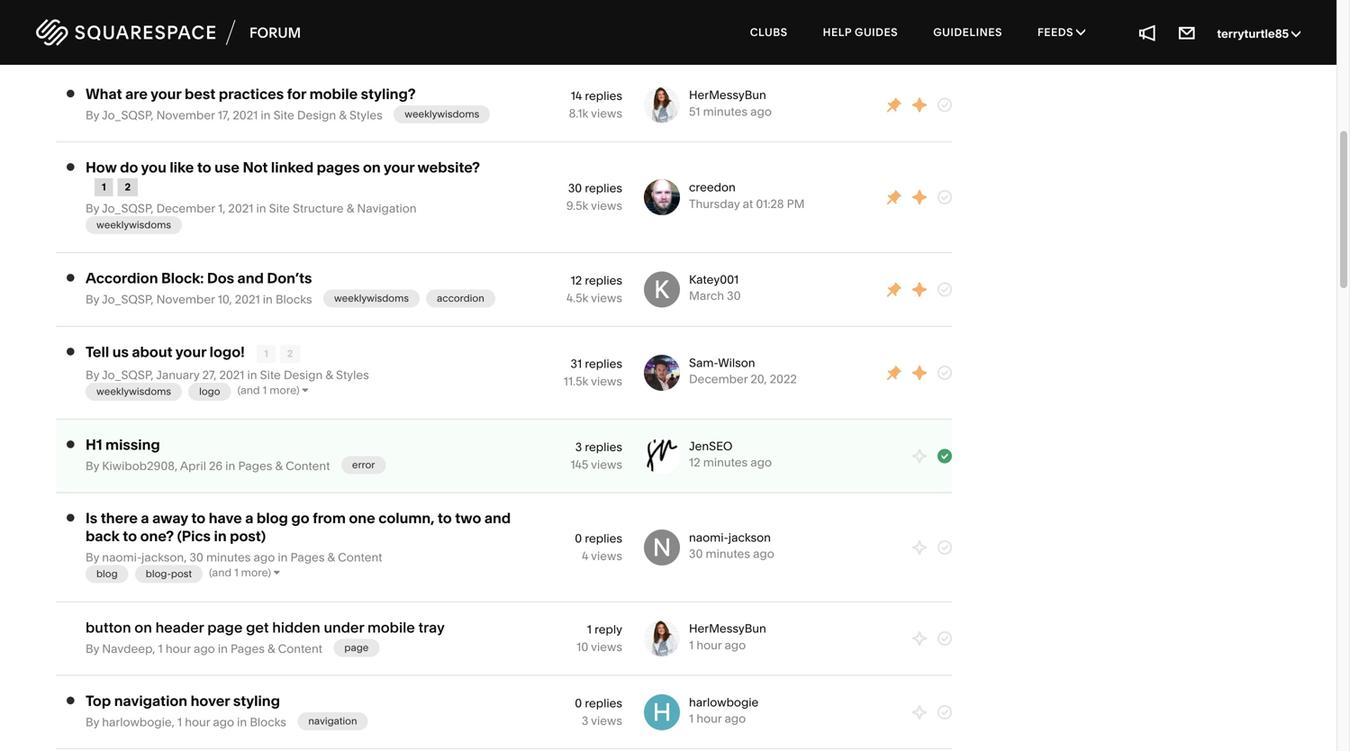 Task type: describe. For each thing, give the bounding box(es) containing it.
to left two
[[438, 510, 452, 527]]

14 replies 8.1k views
[[569, 89, 623, 121]]

navdeep
[[102, 642, 153, 656]]

missing
[[105, 436, 160, 454]]

january
[[156, 368, 200, 382]]

styling?
[[361, 85, 416, 103]]

4.5k
[[567, 291, 589, 305]]

hermessybun for what are your best practices for mobile styling?
[[689, 88, 767, 102]]

what
[[86, 85, 122, 103]]

1 right logo!
[[264, 348, 268, 360]]

weeklywisdoms link up website?
[[394, 105, 490, 123]]

one?
[[140, 528, 174, 545]]

messages image
[[1178, 23, 1198, 42]]

weeklywisdoms left accordion
[[334, 293, 409, 305]]

naomi-jackson 30 minutes ago
[[689, 530, 775, 561]]

views inside "31 replies 11.5k views"
[[591, 374, 623, 389]]

accordion block: dos and don'ts
[[86, 270, 312, 287]]

1 down header
[[158, 642, 163, 656]]

block:
[[161, 270, 204, 287]]

01:28
[[756, 197, 784, 211]]

0 vertical spatial pages
[[238, 459, 272, 473]]

views for button on header page get hidden under mobile tray
[[591, 640, 623, 655]]

hour down header
[[166, 642, 191, 656]]

replies inside 30 replies 9.5k views
[[585, 181, 623, 196]]

20,
[[751, 372, 767, 387]]

solved image
[[938, 449, 952, 463]]

jo_sqsp for november 10, 2021
[[102, 293, 151, 307]]

error link
[[341, 456, 386, 474]]

11.5k
[[564, 374, 589, 389]]

views for h1 missing
[[591, 458, 623, 472]]

2 vertical spatial pages
[[231, 642, 265, 656]]

2021 for december 1, 2021
[[228, 201, 253, 216]]

jo_sqsp for november 17, 2021
[[102, 108, 151, 122]]

hermessybun link for button on header page get hidden under mobile tray
[[689, 622, 767, 636]]

harlowbogie 1 hour ago
[[689, 695, 759, 726]]

2021 for november 17, 2021
[[233, 108, 258, 122]]

jo_sqsp link for november 10, 2021
[[102, 293, 151, 307]]

members
[[1145, 48, 1203, 63]]

ago inside hermessybun 1 hour ago
[[725, 638, 746, 653]]

you
[[141, 159, 167, 176]]

how do you like to use not linked pages on your website?
[[86, 159, 480, 176]]

(and for 2021
[[238, 384, 260, 397]]

by for what
[[86, 108, 99, 122]]

navigation inside "link"
[[308, 715, 357, 728]]

replies for is there a away to have a blog go from one column, to two and back to one? (pics in post)
[[585, 531, 623, 546]]

0 vertical spatial your
[[151, 85, 181, 103]]

1 horizontal spatial naomi-jackson link
[[689, 530, 771, 545]]

views for what are your best practices for mobile styling?
[[591, 106, 623, 121]]

more) for site
[[270, 384, 300, 397]]

online sellers image
[[1001, 21, 1032, 51]]

12 replies 4.5k views
[[567, 273, 623, 305]]

jenseo link
[[689, 439, 733, 454]]

notifications image
[[1138, 23, 1158, 42]]

hour inside 'harlowbogie 1 hour ago'
[[697, 712, 722, 726]]

online sellers open club               ·        229 members
[[1041, 22, 1203, 63]]

2 link for us
[[280, 345, 300, 363]]

featured image
[[913, 190, 927, 205]]

26
[[209, 459, 223, 473]]

featured image for accordion block: dos and don'ts
[[913, 282, 927, 297]]

jo_sqsp link for january 27, 2021
[[102, 368, 151, 382]]

december inside sam-wilson december 20, 2022
[[689, 372, 748, 387]]

9.5k
[[566, 199, 589, 213]]

kiwibob2908 link
[[102, 459, 175, 473]]

0 vertical spatial navigation
[[114, 692, 188, 710]]

30 inside 30 replies 9.5k views
[[568, 181, 582, 196]]

5 link
[[167, 35, 191, 58]]

1 vertical spatial harlowbogie link
[[102, 715, 172, 730]]

sellers
[[1108, 22, 1173, 46]]

katey001 image
[[644, 272, 680, 308]]

accordion
[[437, 293, 485, 305]]

weeklywisdoms up website?
[[405, 108, 480, 120]]

feeds
[[1038, 26, 1077, 39]]

next
[[228, 40, 254, 52]]

naomi jackson image
[[644, 530, 680, 566]]

0 vertical spatial mobile
[[310, 85, 358, 103]]

help guides
[[823, 26, 898, 39]]

1 horizontal spatial harlowbogie
[[689, 695, 759, 710]]

in down is there a away to have a blog go from one column, to two and back to one? (pics in post)
[[278, 551, 288, 565]]

30 replies 9.5k views
[[566, 181, 623, 213]]

1 reply 10 views
[[577, 623, 623, 655]]

replies for what are your best practices for mobile styling?
[[585, 89, 623, 103]]

guidelines
[[934, 26, 1003, 39]]

1 down the "top navigation hover styling"
[[177, 715, 182, 730]]

1 left 3 link
[[76, 40, 80, 52]]

structure
[[293, 201, 344, 216]]

sam-
[[689, 356, 718, 370]]

what are your best practices for mobile styling?
[[86, 85, 416, 103]]

ago inside jenseo 12 minutes ago
[[751, 455, 772, 470]]

best
[[185, 85, 216, 103]]

minutes inside jenseo 12 minutes ago
[[703, 455, 748, 470]]

4 inside 0 replies 4 views
[[582, 549, 589, 563]]

site structure & navigation link
[[269, 201, 417, 216]]

site design & styles link for by jo_sqsp , november 17, 2021 in site design & styles
[[274, 108, 383, 122]]

1 link for how
[[95, 178, 113, 196]]

pages
[[317, 159, 360, 176]]

0 vertical spatial content
[[286, 459, 330, 473]]

229
[[1120, 48, 1142, 63]]

terryturtle85 link
[[1217, 27, 1301, 41]]

2 a from the left
[[245, 510, 253, 527]]

feeds link
[[1022, 9, 1102, 56]]

ago inside the naomi-jackson 30 minutes ago
[[753, 547, 775, 561]]

in right 26
[[226, 459, 235, 473]]

31 replies 11.5k views
[[564, 357, 623, 389]]

2 for do
[[125, 181, 131, 193]]

sam wilson image
[[644, 355, 680, 391]]

, for by navdeep , 1 hour ago in pages & content
[[153, 642, 155, 656]]

by for accordion
[[86, 293, 99, 307]]

jo_sqsp link for december 1, 2021
[[102, 201, 151, 216]]

by inside by jo_sqsp , december 1, 2021 in site structure & navigation weeklywisdoms
[[86, 201, 99, 216]]

, for by jo_sqsp , november 10, 2021 in blocks
[[151, 293, 154, 307]]

by jo_sqsp , november 17, 2021 in site design & styles
[[86, 108, 383, 122]]

0 vertical spatial and
[[237, 270, 264, 287]]

ago inside 'harlowbogie 1 hour ago'
[[725, 712, 746, 726]]

creedon thursday at 01:28  pm
[[689, 180, 805, 211]]

go
[[291, 510, 310, 527]]

weeklywisdoms link up accordion
[[86, 216, 182, 234]]

pages & content link for mobile
[[231, 642, 322, 656]]

10
[[577, 640, 589, 655]]

1 vertical spatial jackson
[[141, 551, 184, 565]]

1 pinned image from the top
[[887, 98, 902, 112]]

blog link
[[86, 566, 129, 584]]

replies for top navigation hover styling
[[585, 696, 623, 711]]

website?
[[418, 159, 480, 176]]

minutes down post)
[[206, 551, 251, 565]]

april
[[180, 459, 206, 473]]

hermessybun image for what are your best practices for mobile styling?
[[644, 87, 680, 123]]

1 link for tell
[[257, 345, 276, 363]]

guides
[[855, 26, 898, 39]]

minutes inside the naomi-jackson 30 minutes ago
[[706, 547, 750, 561]]

minutes inside hermessybun 51 minutes ago
[[703, 104, 748, 119]]

logo!
[[210, 343, 245, 361]]

1 down how
[[102, 181, 106, 193]]

in inside is there a away to have a blog go from one column, to two and back to one? (pics in post)
[[214, 528, 227, 545]]

caret down image for terryturtle85
[[1292, 27, 1301, 40]]

post
[[171, 568, 192, 580]]

site for logo!
[[260, 368, 281, 382]]

3 go to first unread post image from the top
[[67, 347, 74, 356]]

tell
[[86, 343, 109, 361]]

club
[[1077, 48, 1105, 63]]

0 vertical spatial site
[[274, 108, 294, 122]]

6
[[202, 40, 208, 52]]

pinned image for tell us about your logo!
[[887, 366, 902, 380]]

1 horizontal spatial mobile
[[368, 619, 415, 636]]

1,
[[218, 201, 226, 216]]

pm
[[787, 197, 805, 211]]

katey001 march 30
[[689, 273, 741, 303]]

4 by from the top
[[86, 368, 99, 382]]

12 inside jenseo 12 minutes ago
[[689, 455, 701, 470]]

online sellers link
[[1041, 22, 1173, 46]]

caret down image for (and 1 more)
[[274, 567, 280, 578]]

3 inside '0 replies 3 views'
[[582, 714, 589, 728]]

1 vertical spatial harlowbogie
[[102, 715, 172, 730]]

& for by jo_sqsp , december 1, 2021 in site structure & navigation weeklywisdoms
[[347, 201, 354, 216]]

views for accordion block: dos and don'ts
[[591, 291, 623, 305]]

button on header page get hidden under mobile tray
[[86, 619, 445, 636]]

not
[[243, 159, 268, 176]]

hidden
[[272, 619, 320, 636]]

1 vertical spatial page
[[345, 642, 369, 654]]

1 inside 'harlowbogie 1 hour ago'
[[689, 712, 694, 726]]

2021 for november 10, 2021
[[235, 293, 260, 307]]

in for by jo_sqsp , january 27, 2021 in site design & styles
[[247, 368, 257, 382]]

november for your
[[156, 108, 215, 122]]

go to first unread post image for by naomi-jackson , 30 minutes ago in pages & content
[[67, 514, 74, 523]]

go to first unread post image for top navigation hover styling
[[67, 697, 74, 706]]

there
[[101, 510, 138, 527]]

error
[[352, 459, 375, 471]]

jenseo image
[[644, 438, 680, 474]]

under
[[324, 619, 364, 636]]

hover
[[191, 692, 230, 710]]

weeklywisdoms link left accordion link
[[323, 290, 420, 308]]

2 vertical spatial your
[[175, 343, 206, 361]]

how do you like to use not linked pages on your website? link
[[86, 159, 480, 176]]

2 vertical spatial content
[[278, 642, 322, 656]]

one
[[349, 510, 375, 527]]

blog inside is there a away to have a blog go from one column, to two and back to one? (pics in post)
[[257, 510, 288, 527]]

in for by jo_sqsp , november 10, 2021 in blocks
[[263, 293, 273, 307]]

go to first unread post image for by jo_sqsp , december 1, 2021 in site structure & navigation weeklywisdoms
[[67, 163, 74, 172]]

button on header page get hidden under mobile tray link
[[86, 619, 445, 636]]

practices
[[219, 85, 284, 103]]

by for button
[[86, 642, 99, 656]]

hermessybun for button on header page get hidden under mobile tray
[[689, 622, 767, 636]]

go to first unread post image for what are your best practices for mobile styling?
[[67, 89, 74, 98]]

, for by harlowbogie , 1 hour ago in blocks
[[172, 715, 175, 730]]

hermessybun 1 hour ago
[[689, 622, 767, 653]]

12 minutes ago link
[[689, 455, 772, 470]]

at
[[743, 197, 753, 211]]

1 inside hermessybun 1 hour ago
[[689, 638, 694, 653]]

1 vertical spatial content
[[338, 551, 382, 565]]

weeklywisdoms link down us
[[86, 383, 182, 401]]

caret down image for feeds
[[1077, 27, 1086, 37]]

1 vertical spatial on
[[135, 619, 152, 636]]

1 horizontal spatial harlowbogie link
[[689, 695, 759, 710]]

about
[[132, 343, 173, 361]]

1 down by naomi-jackson , 30 minutes ago in pages & content
[[234, 567, 239, 580]]

creedon image
[[644, 179, 680, 215]]

pages & content link for blog
[[291, 551, 382, 565]]

site for to
[[269, 201, 290, 216]]

accordion block: dos and don'ts link
[[86, 270, 312, 287]]

0 vertical spatial 4
[[151, 40, 157, 52]]

3 featured image from the top
[[913, 366, 927, 380]]



Task type: locate. For each thing, give the bounding box(es) containing it.
0 down 10
[[575, 696, 582, 711]]

squarespace forum image
[[36, 17, 301, 48]]

naomi- up blog link
[[102, 551, 142, 565]]

2 vertical spatial featured image
[[913, 366, 927, 380]]

minutes down jenseo link
[[703, 455, 748, 470]]

1 hermessybun from the top
[[689, 88, 767, 102]]

site inside by jo_sqsp , december 1, 2021 in site structure & navigation weeklywisdoms
[[269, 201, 290, 216]]

don'ts
[[267, 270, 312, 287]]

3 jo_sqsp link from the top
[[102, 293, 151, 307]]

weeklywisdoms inside by jo_sqsp , december 1, 2021 in site structure & navigation weeklywisdoms
[[96, 219, 171, 231]]

and inside is there a away to have a blog go from one column, to two and back to one? (pics in post)
[[485, 510, 511, 527]]

7 replies from the top
[[585, 696, 623, 711]]

4 go to first unread post image from the top
[[67, 440, 74, 449]]

1 horizontal spatial 12
[[689, 455, 701, 470]]

what are your best practices for mobile styling? link
[[86, 85, 416, 103]]

30 right naomi jackson icon
[[689, 547, 703, 561]]

6 by from the top
[[86, 551, 99, 565]]

next link
[[219, 35, 263, 58]]

sam-wilson link
[[689, 356, 756, 370]]

0 vertical spatial caret down image
[[1292, 27, 1301, 40]]

0 vertical spatial design
[[297, 108, 336, 122]]

thursday at 01:28  pm link
[[689, 197, 805, 211]]

by down how
[[86, 201, 99, 216]]

30 down (pics
[[190, 551, 203, 565]]

1 november from the top
[[156, 108, 215, 122]]

pinned image
[[887, 98, 902, 112], [887, 190, 902, 205], [887, 366, 902, 380]]

1 vertical spatial site design & styles link
[[260, 368, 369, 382]]

0 horizontal spatial on
[[135, 619, 152, 636]]

reply
[[595, 623, 623, 637]]

december left 1,
[[156, 201, 215, 216]]

2 vertical spatial site
[[260, 368, 281, 382]]

0 horizontal spatial 1 link
[[67, 35, 89, 58]]

1 hermessybun image from the top
[[644, 87, 680, 123]]

1 vertical spatial pinned image
[[887, 190, 902, 205]]

0 vertical spatial go to first unread post image
[[67, 163, 74, 172]]

naomi-jackson link
[[689, 530, 771, 545], [102, 551, 184, 565]]

1 vertical spatial (and
[[209, 567, 232, 580]]

in for by navdeep , 1 hour ago in pages & content
[[218, 642, 228, 656]]

0 vertical spatial more)
[[270, 384, 300, 397]]

4 jo_sqsp from the top
[[102, 368, 151, 382]]

1 vertical spatial pages
[[291, 551, 325, 565]]

weeklywisdoms down us
[[96, 386, 171, 398]]

2 replies from the top
[[585, 181, 623, 196]]

2 go to first unread post image from the top
[[67, 514, 74, 523]]

(and for minutes
[[209, 567, 232, 580]]

naomi-jackson link up blog-
[[102, 551, 184, 565]]

replies inside 12 replies 4.5k views
[[585, 273, 623, 288]]

0 vertical spatial pages & content link
[[238, 459, 330, 473]]

hermessybun inside hermessybun 51 minutes ago
[[689, 88, 767, 102]]

jo_sqsp down are
[[102, 108, 151, 122]]

0 vertical spatial 2
[[100, 40, 105, 52]]

1 views from the top
[[591, 106, 623, 121]]

go to first unread post image
[[67, 163, 74, 172], [67, 514, 74, 523]]

1 vertical spatial december
[[689, 372, 748, 387]]

more) for in
[[241, 567, 271, 580]]

featured image for what are your best practices for mobile styling?
[[913, 98, 927, 112]]

3 views from the top
[[591, 291, 623, 305]]

site design & styles link
[[274, 108, 383, 122], [260, 368, 369, 382]]

2 link down do on the top left of the page
[[118, 178, 138, 196]]

2 featured image from the top
[[913, 282, 927, 297]]

blocks link
[[276, 293, 312, 307], [250, 715, 286, 730]]

5 views from the top
[[591, 458, 623, 472]]

minutes right naomi jackson icon
[[706, 547, 750, 561]]

by harlowbogie , 1 hour ago in blocks
[[86, 715, 286, 730]]

0 horizontal spatial and
[[237, 270, 264, 287]]

hour down hover
[[185, 715, 210, 730]]

2022
[[770, 372, 797, 387]]

jo_sqsp link down do on the top left of the page
[[102, 201, 151, 216]]

0 inside '0 replies 3 views'
[[575, 696, 582, 711]]

replies inside "31 replies 11.5k views"
[[585, 357, 623, 371]]

views inside 0 replies 4 views
[[591, 549, 623, 563]]

by
[[86, 108, 99, 122], [86, 201, 99, 216], [86, 293, 99, 307], [86, 368, 99, 382], [86, 459, 99, 473], [86, 551, 99, 565], [86, 642, 99, 656], [86, 715, 99, 730]]

caret down image
[[1077, 27, 1086, 37], [274, 567, 280, 578]]

by for h1
[[86, 459, 99, 473]]

1 vertical spatial 4
[[582, 549, 589, 563]]

harlowbogie
[[689, 695, 759, 710], [102, 715, 172, 730]]

by navdeep , 1 hour ago in pages & content
[[86, 642, 322, 656]]

november down the 'block:'
[[156, 293, 215, 307]]

0 horizontal spatial 2 link
[[91, 35, 114, 58]]

0 vertical spatial (and
[[238, 384, 260, 397]]

, for by jo_sqsp , january 27, 2021 in site design & styles
[[151, 368, 154, 382]]

12 up 4.5k
[[571, 273, 582, 288]]

replies for accordion block: dos and don'ts
[[585, 273, 623, 288]]

ago inside hermessybun 51 minutes ago
[[751, 104, 772, 119]]

1 horizontal spatial a
[[245, 510, 253, 527]]

1 hour ago link for top navigation hover styling
[[689, 712, 746, 726]]

1 link right logo!
[[257, 345, 276, 363]]

2021 for january 27, 2021
[[219, 368, 245, 382]]

, inside by jo_sqsp , december 1, 2021 in site structure & navigation weeklywisdoms
[[151, 201, 154, 216]]

0 vertical spatial 3
[[125, 40, 131, 52]]

caret down image
[[1292, 27, 1301, 40], [302, 385, 308, 395]]

2 hermessybun from the top
[[689, 622, 767, 636]]

h1 missing
[[86, 436, 160, 454]]

1 horizontal spatial 2 link
[[118, 178, 138, 196]]

hermessybun image right reply
[[644, 621, 680, 657]]

views down reply
[[591, 640, 623, 655]]

site left structure
[[269, 201, 290, 216]]

pinned image for how do you like to use not linked pages on your website?
[[887, 190, 902, 205]]

1 hour ago link
[[689, 638, 746, 653], [689, 712, 746, 726]]

1 vertical spatial 1 link
[[95, 178, 113, 196]]

content down 'hidden'
[[278, 642, 322, 656]]

by jo_sqsp , november 10, 2021 in blocks
[[86, 293, 312, 307]]

1 vertical spatial blocks link
[[250, 715, 286, 730]]

hermessybun image left 51
[[644, 87, 680, 123]]

3 for 3 replies 145 views
[[576, 440, 582, 454]]

go to first unread post image
[[67, 89, 74, 98], [67, 274, 74, 283], [67, 347, 74, 356], [67, 440, 74, 449], [67, 697, 74, 706]]

2 vertical spatial 2 link
[[280, 345, 300, 363]]

1 vertical spatial 0
[[575, 696, 582, 711]]

header
[[155, 619, 204, 636]]

to up (pics
[[191, 510, 206, 527]]

2021 right 1,
[[228, 201, 253, 216]]

8 by from the top
[[86, 715, 99, 730]]

0 vertical spatial harlowbogie
[[689, 695, 759, 710]]

1 jo_sqsp from the top
[[102, 108, 151, 122]]

have
[[209, 510, 242, 527]]

replies
[[585, 89, 623, 103], [585, 181, 623, 196], [585, 273, 623, 288], [585, 357, 623, 371], [585, 440, 623, 454], [585, 531, 623, 546], [585, 696, 623, 711]]

2 vertical spatial 1 link
[[257, 345, 276, 363]]

2021 inside by jo_sqsp , december 1, 2021 in site structure & navigation weeklywisdoms
[[228, 201, 253, 216]]

in
[[261, 108, 271, 122], [256, 201, 266, 216], [263, 293, 273, 307], [247, 368, 257, 382], [226, 459, 235, 473], [214, 528, 227, 545], [278, 551, 288, 565], [218, 642, 228, 656], [237, 715, 247, 730]]

5 replies from the top
[[585, 440, 623, 454]]

0 horizontal spatial harlowbogie
[[102, 715, 172, 730]]

1 horizontal spatial december
[[689, 372, 748, 387]]

1 0 from the top
[[575, 531, 582, 546]]

replies left naomi jackson icon
[[585, 531, 623, 546]]

2 1 hour ago link from the top
[[689, 712, 746, 726]]

& for by naomi-jackson , 30 minutes ago in pages & content
[[328, 551, 335, 565]]

by for is
[[86, 551, 99, 565]]

3 pinned image from the top
[[887, 366, 902, 380]]

3 down 10
[[582, 714, 589, 728]]

blocks for accordion block: dos and don'ts
[[276, 293, 312, 307]]

content up go
[[286, 459, 330, 473]]

4 jo_sqsp link from the top
[[102, 368, 151, 382]]

2 horizontal spatial 2
[[287, 348, 293, 360]]

naomi-jackson link up 30 minutes ago link
[[689, 530, 771, 545]]

december down the sam-wilson link
[[689, 372, 748, 387]]

& for by jo_sqsp , january 27, 2021 in site design & styles
[[326, 368, 333, 382]]

2 jo_sqsp link from the top
[[102, 201, 151, 216]]

views for top navigation hover styling
[[591, 714, 623, 728]]

accordion link
[[426, 290, 495, 308]]

to down there
[[123, 528, 137, 545]]

post)
[[230, 528, 266, 545]]

1 down by jo_sqsp , january 27, 2021 in site design & styles
[[263, 384, 267, 397]]

2 by from the top
[[86, 201, 99, 216]]

1 horizontal spatial 1 link
[[95, 178, 113, 196]]

1 horizontal spatial and
[[485, 510, 511, 527]]

page up by navdeep , 1 hour ago in pages & content
[[207, 619, 243, 636]]

pinned image left featured image
[[887, 190, 902, 205]]

1 hour ago link for button on header page get hidden under mobile tray
[[689, 638, 746, 653]]

0 for top navigation hover styling
[[575, 696, 582, 711]]

blog-post link
[[135, 566, 203, 584]]

0 vertical spatial 0
[[575, 531, 582, 546]]

0 horizontal spatial harlowbogie link
[[102, 715, 172, 730]]

blocks link for accordion block: dos and don'ts
[[276, 293, 312, 307]]

styles for by jo_sqsp , january 27, 2021 in site design & styles
[[336, 368, 369, 382]]

5 go to first unread post image from the top
[[67, 697, 74, 706]]

go to first unread post image for accordion block: dos and don'ts
[[67, 274, 74, 283]]

1 vertical spatial navigation
[[308, 715, 357, 728]]

1 horizontal spatial page
[[345, 642, 369, 654]]

2021 right 10,
[[235, 293, 260, 307]]

more) down by naomi-jackson , 30 minutes ago in pages & content
[[241, 567, 271, 580]]

1 go to first unread post image from the top
[[67, 89, 74, 98]]

views inside 3 replies 145 views
[[591, 458, 623, 472]]

clubs
[[750, 26, 788, 39]]

1 go to first unread post image from the top
[[67, 163, 74, 172]]

1 vertical spatial your
[[384, 159, 415, 176]]

in for by jo_sqsp , november 17, 2021 in site design & styles
[[261, 108, 271, 122]]

(and down by naomi-jackson , 30 minutes ago in pages & content
[[209, 567, 232, 580]]

3 left 4 link
[[125, 40, 131, 52]]

0 horizontal spatial caret down image
[[274, 567, 280, 578]]

blog left go
[[257, 510, 288, 527]]

0 inside 0 replies 4 views
[[575, 531, 582, 546]]

1 up 10
[[587, 623, 592, 637]]

views inside 12 replies 4.5k views
[[591, 291, 623, 305]]

0 horizontal spatial (and
[[209, 567, 232, 580]]

0 vertical spatial 1 link
[[67, 35, 89, 58]]

(and 1 more) for ago
[[209, 567, 274, 580]]

7 views from the top
[[591, 640, 623, 655]]

november
[[156, 108, 215, 122], [156, 293, 215, 307]]

1 vertical spatial pages & content link
[[291, 551, 382, 565]]

styles for by jo_sqsp , november 17, 2021 in site design & styles
[[350, 108, 383, 122]]

0 vertical spatial styles
[[350, 108, 383, 122]]

0 vertical spatial 1 hour ago link
[[689, 638, 746, 653]]

0 vertical spatial featured image
[[913, 98, 927, 112]]

4 replies from the top
[[585, 357, 623, 371]]

2 views from the top
[[591, 199, 623, 213]]

blocks link for top navigation hover styling
[[250, 715, 286, 730]]

guidelines link
[[917, 9, 1019, 56]]

145
[[571, 458, 589, 472]]

by down h1
[[86, 459, 99, 473]]

1 vertical spatial naomi-
[[102, 551, 142, 565]]

use
[[215, 159, 240, 176]]

2 for us
[[287, 348, 293, 360]]

jo_sqsp for december 1, 2021
[[102, 201, 151, 216]]

wilson
[[718, 356, 756, 370]]

3 inside 3 replies 145 views
[[576, 440, 582, 454]]

pinned image down 'guides'
[[887, 98, 902, 112]]

0 vertical spatial (and 1 more)
[[238, 384, 302, 397]]

blocks for top navigation hover styling
[[250, 715, 286, 730]]

4 left naomi jackson icon
[[582, 549, 589, 563]]

1 vertical spatial caret down image
[[274, 567, 280, 578]]

2 link
[[91, 35, 114, 58], [118, 178, 138, 196], [280, 345, 300, 363]]

2 0 from the top
[[575, 696, 582, 711]]

1 right the harlowbogie image
[[689, 712, 694, 726]]

pages & content link up go
[[238, 459, 330, 473]]

7 by from the top
[[86, 642, 99, 656]]

2 hermessybun link from the top
[[689, 622, 767, 636]]

1 vertical spatial 2
[[125, 181, 131, 193]]

minutes right 51
[[703, 104, 748, 119]]

hour right the harlowbogie image
[[697, 712, 722, 726]]

(and 1 more) down by jo_sqsp , january 27, 2021 in site design & styles
[[238, 384, 302, 397]]

column,
[[379, 510, 435, 527]]

0 down 145
[[575, 531, 582, 546]]

, for by jo_sqsp , november 17, 2021 in site design & styles
[[151, 108, 154, 122]]

hermessybun image
[[644, 87, 680, 123], [644, 621, 680, 657]]

your right are
[[151, 85, 181, 103]]

2 go to first unread post image from the top
[[67, 274, 74, 283]]

go to first unread post image left 'top'
[[67, 697, 74, 706]]

1 horizontal spatial on
[[363, 159, 381, 176]]

hermessybun 51 minutes ago
[[689, 88, 772, 119]]

(pics
[[177, 528, 211, 545]]

december inside by jo_sqsp , december 1, 2021 in site structure & navigation weeklywisdoms
[[156, 201, 215, 216]]

views inside 1 reply 10 views
[[591, 640, 623, 655]]

1 horizontal spatial (and
[[238, 384, 260, 397]]

3 for 3
[[125, 40, 131, 52]]

weeklywisdoms up accordion
[[96, 219, 171, 231]]

51 minutes ago link
[[689, 104, 772, 119]]

0 vertical spatial page
[[207, 619, 243, 636]]

november down best
[[156, 108, 215, 122]]

0 vertical spatial december
[[156, 201, 215, 216]]

1 vertical spatial site
[[269, 201, 290, 216]]

2 left 3 link
[[100, 40, 105, 52]]

replies inside 0 replies 4 views
[[585, 531, 623, 546]]

6 link
[[193, 35, 217, 58]]

1 jo_sqsp link from the top
[[102, 108, 151, 122]]

to right like
[[197, 159, 211, 176]]

1 vertical spatial and
[[485, 510, 511, 527]]

0 horizontal spatial naomi-jackson link
[[102, 551, 184, 565]]

h1 missing link
[[86, 436, 160, 454]]

,
[[151, 108, 154, 122], [151, 201, 154, 216], [151, 293, 154, 307], [151, 368, 154, 382], [175, 459, 178, 473], [184, 551, 187, 565], [153, 642, 155, 656], [172, 715, 175, 730]]

top navigation hover styling link
[[86, 692, 280, 710]]

1 vertical spatial go to first unread post image
[[67, 514, 74, 523]]

(and 1 more) for in
[[238, 384, 302, 397]]

0
[[575, 531, 582, 546], [575, 696, 582, 711]]

2 jo_sqsp from the top
[[102, 201, 151, 216]]

go to first unread post image for h1 missing
[[67, 440, 74, 449]]

30 inside katey001 march 30
[[727, 289, 741, 303]]

14
[[571, 89, 582, 103]]

2 right logo!
[[287, 348, 293, 360]]

3 replies from the top
[[585, 273, 623, 288]]

0 vertical spatial hermessybun link
[[689, 88, 767, 102]]

4
[[151, 40, 157, 52], [582, 549, 589, 563]]

caret down image inside terryturtle85 link
[[1292, 27, 1301, 40]]

3 by from the top
[[86, 293, 99, 307]]

0 vertical spatial naomi-
[[689, 530, 729, 545]]

0 horizontal spatial december
[[156, 201, 215, 216]]

in inside by jo_sqsp , december 1, 2021 in site structure & navigation weeklywisdoms
[[256, 201, 266, 216]]

jackson
[[729, 530, 771, 545], [141, 551, 184, 565]]

blocks down styling
[[250, 715, 286, 730]]

1 replies from the top
[[585, 89, 623, 103]]

jo_sqsp
[[102, 108, 151, 122], [102, 201, 151, 216], [102, 293, 151, 307], [102, 368, 151, 382]]

10,
[[218, 293, 232, 307]]

tray
[[419, 619, 445, 636]]

1 by from the top
[[86, 108, 99, 122]]

site design & styles link for by jo_sqsp , january 27, 2021 in site design & styles
[[260, 368, 369, 382]]

creedon
[[689, 180, 736, 195]]

tell us about your logo! link
[[86, 343, 248, 361]]

17,
[[218, 108, 230, 122]]

replies for h1 missing
[[585, 440, 623, 454]]

0 horizontal spatial 12
[[571, 273, 582, 288]]

views right 4.5k
[[591, 291, 623, 305]]

more) down by jo_sqsp , january 27, 2021 in site design & styles
[[270, 384, 300, 397]]

hour inside hermessybun 1 hour ago
[[697, 638, 722, 653]]

30 inside the naomi-jackson 30 minutes ago
[[689, 547, 703, 561]]

1 vertical spatial hermessybun image
[[644, 621, 680, 657]]

site down "for"
[[274, 108, 294, 122]]

2 hermessybun image from the top
[[644, 621, 680, 657]]

0 vertical spatial 2 link
[[91, 35, 114, 58]]

1 inside 1 reply 10 views
[[587, 623, 592, 637]]

open
[[1041, 48, 1074, 63]]

, for by kiwibob2908 , april 26 in pages & content
[[175, 459, 178, 473]]

6 views from the top
[[591, 549, 623, 563]]

styles
[[350, 108, 383, 122], [336, 368, 369, 382]]

content down one
[[338, 551, 382, 565]]

1 hour ago link right the harlowbogie image
[[689, 712, 746, 726]]

1 a from the left
[[141, 510, 149, 527]]

replies right 14
[[585, 89, 623, 103]]

design for january 27, 2021
[[284, 368, 323, 382]]

0 vertical spatial blocks link
[[276, 293, 312, 307]]

& for by jo_sqsp , november 17, 2021 in site design & styles
[[339, 108, 347, 122]]

1 1 hour ago link from the top
[[689, 638, 746, 653]]

december
[[156, 201, 215, 216], [689, 372, 748, 387]]

0 horizontal spatial 4
[[151, 40, 157, 52]]

by up blog link
[[86, 551, 99, 565]]

replies right 31
[[585, 357, 623, 371]]

go to first unread post image left accordion
[[67, 274, 74, 283]]

top navigation hover styling
[[86, 692, 280, 710]]

views for is there a away to have a blog go from one column, to two and back to one? (pics in post)
[[591, 549, 623, 563]]

jo_sqsp for january 27, 2021
[[102, 368, 151, 382]]

in for by jo_sqsp , december 1, 2021 in site structure & navigation weeklywisdoms
[[256, 201, 266, 216]]

1 hour ago link up 'harlowbogie 1 hour ago'
[[689, 638, 746, 653]]

button
[[86, 619, 131, 636]]

caret down image for (and 1 more)
[[302, 385, 308, 395]]

us
[[112, 343, 129, 361]]

0 vertical spatial blog
[[257, 510, 288, 527]]

1 horizontal spatial naomi-
[[689, 530, 729, 545]]

0 for is there a away to have a blog go from one column, to two and back to one? (pics in post)
[[575, 531, 582, 546]]

0 replies 3 views
[[575, 696, 623, 728]]

0 vertical spatial on
[[363, 159, 381, 176]]

design for november 17, 2021
[[297, 108, 336, 122]]

weeklywisdoms
[[405, 108, 480, 120], [96, 219, 171, 231], [334, 293, 409, 305], [96, 386, 171, 398]]

creedon link
[[689, 180, 736, 195]]

jo_sqsp down accordion
[[102, 293, 151, 307]]

tell us about your logo!
[[86, 343, 248, 361]]

styling
[[233, 692, 280, 710]]

navigation
[[357, 201, 417, 216]]

like
[[170, 159, 194, 176]]

views inside 14 replies 8.1k views
[[591, 106, 623, 121]]

4 views from the top
[[591, 374, 623, 389]]

in for by harlowbogie , 1 hour ago in blocks
[[237, 715, 247, 730]]

1 vertical spatial hermessybun link
[[689, 622, 767, 636]]

how
[[86, 159, 117, 176]]

0 vertical spatial jackson
[[729, 530, 771, 545]]

mobile right "for"
[[310, 85, 358, 103]]

& inside by jo_sqsp , december 1, 2021 in site structure & navigation weeklywisdoms
[[347, 201, 354, 216]]

(and 1 more) down by naomi-jackson , 30 minutes ago in pages & content
[[209, 567, 274, 580]]

hour up 'harlowbogie 1 hour ago'
[[697, 638, 722, 653]]

views right 145
[[591, 458, 623, 472]]

views right the 11.5k
[[591, 374, 623, 389]]

5 by from the top
[[86, 459, 99, 473]]

naomi- inside the naomi-jackson 30 minutes ago
[[689, 530, 729, 545]]

and right two
[[485, 510, 511, 527]]

1
[[76, 40, 80, 52], [102, 181, 106, 193], [264, 348, 268, 360], [263, 384, 267, 397], [234, 567, 239, 580], [587, 623, 592, 637], [689, 638, 694, 653], [158, 642, 163, 656], [689, 712, 694, 726], [177, 715, 182, 730]]

3 jo_sqsp from the top
[[102, 293, 151, 307]]

jo_sqsp link down are
[[102, 108, 151, 122]]

1 vertical spatial 1 hour ago link
[[689, 712, 746, 726]]

navigation
[[114, 692, 188, 710], [308, 715, 357, 728]]

replies inside 14 replies 8.1k views
[[585, 89, 623, 103]]

away
[[152, 510, 188, 527]]

30 up 9.5k
[[568, 181, 582, 196]]

8 views from the top
[[591, 714, 623, 728]]

1 hermessybun link from the top
[[689, 88, 767, 102]]

page
[[207, 619, 243, 636], [345, 642, 369, 654]]

1 link down how
[[95, 178, 113, 196]]

2 november from the top
[[156, 293, 215, 307]]

replies inside '0 replies 3 views'
[[585, 696, 623, 711]]

1 vertical spatial featured image
[[913, 282, 927, 297]]

views left the harlowbogie image
[[591, 714, 623, 728]]

, for by jo_sqsp , december 1, 2021 in site structure & navigation weeklywisdoms
[[151, 201, 154, 216]]

hermessybun image for button on header page get hidden under mobile tray
[[644, 621, 680, 657]]

hermessybun link for what are your best practices for mobile styling?
[[689, 88, 767, 102]]

1 vertical spatial blocks
[[250, 715, 286, 730]]

1 horizontal spatial blog
[[257, 510, 288, 527]]

terryturtle85
[[1217, 27, 1292, 41]]

1 vertical spatial styles
[[336, 368, 369, 382]]

1 vertical spatial more)
[[241, 567, 271, 580]]

caret down image inside feeds link
[[1077, 27, 1086, 37]]

2 link for do
[[118, 178, 138, 196]]

2 vertical spatial 2
[[287, 348, 293, 360]]

navigation up by harlowbogie , 1 hour ago in blocks
[[114, 692, 188, 710]]

3 replies 145 views
[[571, 440, 623, 472]]

views inside '0 replies 3 views'
[[591, 714, 623, 728]]

hermessybun up 51 minutes ago link
[[689, 88, 767, 102]]

1 featured image from the top
[[913, 98, 927, 112]]

1 horizontal spatial jackson
[[729, 530, 771, 545]]

jackson inside the naomi-jackson 30 minutes ago
[[729, 530, 771, 545]]

views inside 30 replies 9.5k views
[[591, 199, 623, 213]]

1 vertical spatial blog
[[96, 568, 118, 580]]

30 down katey001
[[727, 289, 741, 303]]

0 vertical spatial hermessybun
[[689, 88, 767, 102]]

0 horizontal spatial navigation
[[114, 692, 188, 710]]

get
[[246, 619, 269, 636]]

2 pinned image from the top
[[887, 190, 902, 205]]

4 left 5
[[151, 40, 157, 52]]

navigation down page link
[[308, 715, 357, 728]]

harlowbogie image
[[644, 695, 680, 731]]

is there a away to have a blog go from one column, to two and back to one? (pics in post)
[[86, 510, 511, 545]]

replies inside 3 replies 145 views
[[585, 440, 623, 454]]

2 down do on the top left of the page
[[125, 181, 131, 193]]

november for dos
[[156, 293, 215, 307]]

featured image
[[913, 98, 927, 112], [913, 282, 927, 297], [913, 366, 927, 380]]

2 vertical spatial 3
[[582, 714, 589, 728]]

0 vertical spatial 12
[[571, 273, 582, 288]]

on right pages
[[363, 159, 381, 176]]

31
[[571, 357, 582, 371]]

0 vertical spatial caret down image
[[1077, 27, 1086, 37]]

pages down get at the left bottom of the page
[[231, 642, 265, 656]]

replies left the harlowbogie image
[[585, 696, 623, 711]]

6 replies from the top
[[585, 531, 623, 546]]

for
[[287, 85, 306, 103]]

jo_sqsp link for november 17, 2021
[[102, 108, 151, 122]]

1 up 'harlowbogie 1 hour ago'
[[689, 638, 694, 653]]

pages & content link down button on header page get hidden under mobile tray link at bottom
[[231, 642, 322, 656]]

2 horizontal spatial 2 link
[[280, 345, 300, 363]]

pinned image
[[887, 282, 902, 297]]

1 vertical spatial hermessybun
[[689, 622, 767, 636]]

by for top
[[86, 715, 99, 730]]

jenseo
[[689, 439, 733, 454]]

your up navigation
[[384, 159, 415, 176]]

help guides link
[[807, 9, 915, 56]]

by jo_sqsp , december 1, 2021 in site structure & navigation weeklywisdoms
[[86, 201, 417, 231]]

0 vertical spatial november
[[156, 108, 215, 122]]

jenseo 12 minutes ago
[[689, 439, 772, 470]]

1 horizontal spatial navigation
[[308, 715, 357, 728]]

12 inside 12 replies 4.5k views
[[571, 273, 582, 288]]

your up january
[[175, 343, 206, 361]]

pages & content link
[[238, 459, 330, 473], [291, 551, 382, 565], [231, 642, 322, 656]]

jo_sqsp inside by jo_sqsp , december 1, 2021 in site structure & navigation weeklywisdoms
[[102, 201, 151, 216]]

0 horizontal spatial page
[[207, 619, 243, 636]]

1 vertical spatial (and 1 more)
[[209, 567, 274, 580]]



Task type: vqa. For each thing, say whether or not it's contained in the screenshot.
third jo_sqsp link from the top
yes



